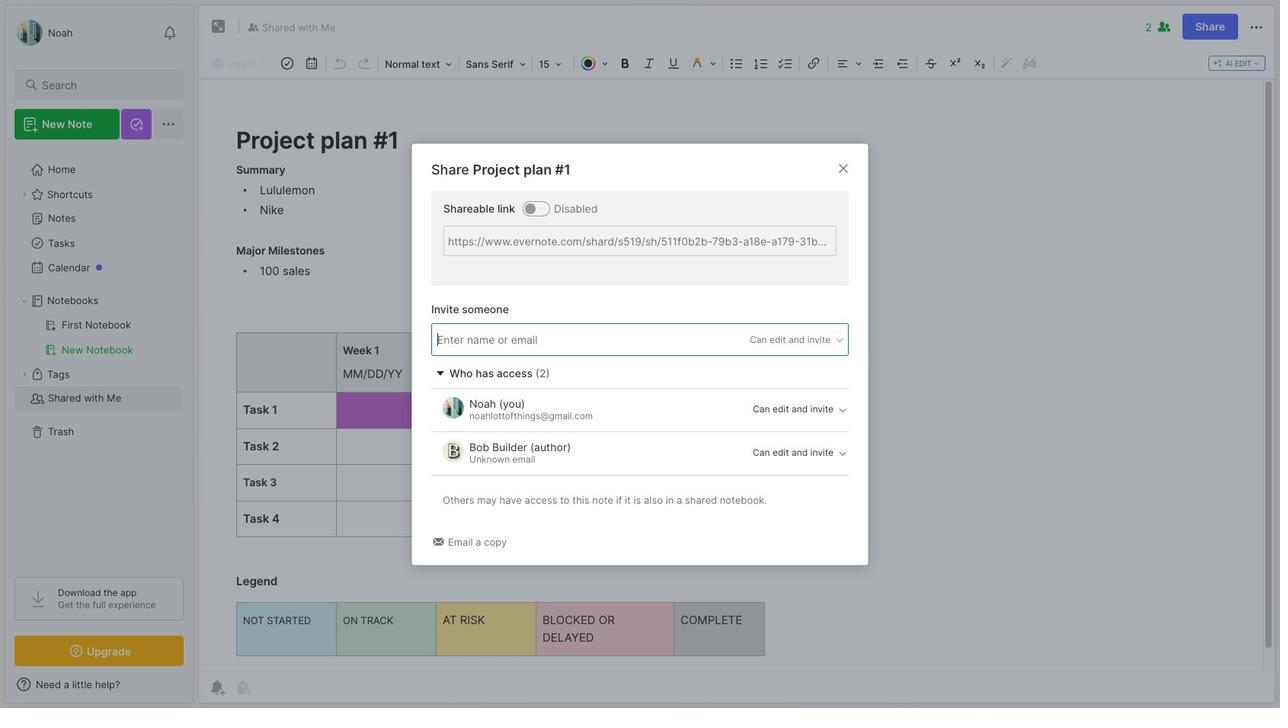 Task type: describe. For each thing, give the bounding box(es) containing it.
expand tags image
[[20, 370, 29, 379]]

expand note image
[[210, 18, 228, 36]]

superscript image
[[946, 53, 967, 74]]

font family image
[[461, 53, 531, 73]]

Add tag field
[[436, 331, 619, 348]]

alignment image
[[830, 53, 867, 74]]

Shared URL text field
[[444, 225, 837, 256]]

outdent image
[[893, 53, 914, 74]]

main element
[[0, 0, 198, 708]]

add a reminder image
[[208, 679, 226, 697]]

task image
[[277, 53, 298, 74]]

bold image
[[615, 53, 636, 74]]

Search text field
[[42, 78, 170, 92]]

add tag image
[[234, 679, 252, 697]]



Task type: locate. For each thing, give the bounding box(es) containing it.
insert link image
[[804, 53, 825, 74]]

highlight image
[[686, 53, 721, 74]]

group
[[14, 313, 183, 362]]

Note Editor text field
[[199, 79, 1276, 672]]

font color image
[[577, 53, 613, 74]]

checklist image
[[776, 53, 797, 74]]

font size image
[[535, 53, 573, 73]]

heading level image
[[381, 53, 458, 73]]

insert image
[[208, 53, 275, 73]]

subscript image
[[970, 53, 991, 74]]

close image
[[835, 159, 853, 177]]

shared link switcher image
[[525, 203, 536, 214]]

calendar event image
[[301, 53, 323, 74]]

none search field inside main element
[[42, 75, 170, 94]]

group inside main element
[[14, 313, 183, 362]]

tree inside main element
[[5, 149, 193, 563]]

underline image
[[663, 53, 685, 74]]

bulleted list image
[[727, 53, 748, 74]]

italic image
[[639, 53, 660, 74]]

strikethrough image
[[921, 53, 943, 74]]

numbered list image
[[751, 53, 772, 74]]

note window element
[[198, 5, 1276, 704]]

tree
[[5, 149, 193, 563]]

expand notebooks image
[[20, 297, 29, 306]]

indent image
[[869, 53, 890, 74]]

None search field
[[42, 75, 170, 94]]



Task type: vqa. For each thing, say whether or not it's contained in the screenshot.
Main element
yes



